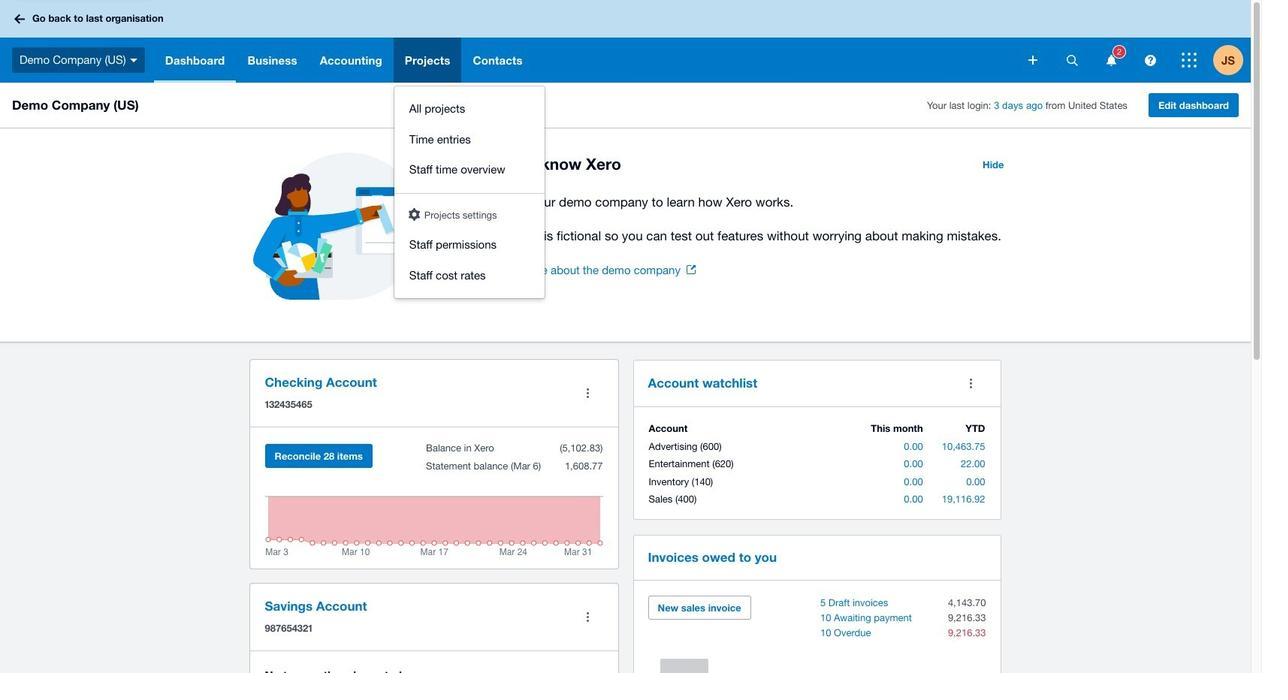 Task type: vqa. For each thing, say whether or not it's contained in the screenshot.
the left to
no



Task type: locate. For each thing, give the bounding box(es) containing it.
accounts watchlist options image
[[956, 368, 986, 398]]

svg image
[[1182, 53, 1197, 68], [1066, 54, 1078, 66], [1144, 54, 1156, 66], [130, 58, 137, 62]]

0 horizontal spatial svg image
[[14, 14, 25, 24]]

intro banner body element
[[490, 192, 1013, 246]]

list box
[[394, 86, 544, 298]]

svg image
[[14, 14, 25, 24], [1106, 54, 1116, 66], [1028, 56, 1037, 65]]

header image
[[409, 208, 420, 220]]

banner
[[0, 0, 1251, 298]]

2 horizontal spatial svg image
[[1106, 54, 1116, 66]]

1 horizontal spatial svg image
[[1028, 56, 1037, 65]]

group
[[394, 86, 544, 298]]



